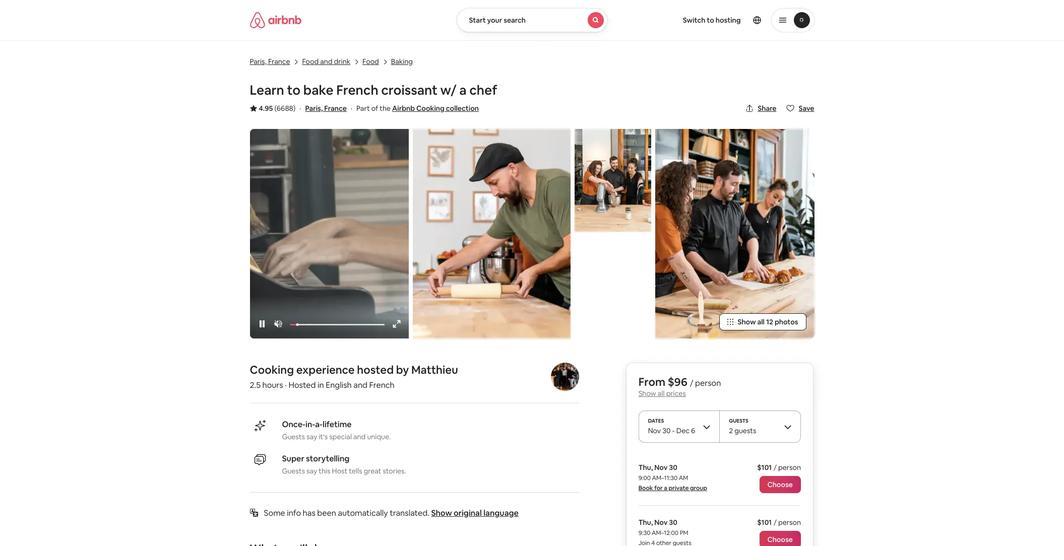 Task type: locate. For each thing, give the bounding box(es) containing it.
/ for thu, nov 30 9:00 am–11:30 am book for a private group
[[774, 463, 777, 473]]

learn more about the host, matthieu. image
[[551, 363, 579, 391], [551, 363, 579, 391]]

0 vertical spatial /
[[691, 378, 694, 389]]

1 horizontal spatial to
[[707, 16, 715, 25]]

0 vertical spatial choose link
[[760, 477, 802, 494]]

and inside once-in-a-lifetime guests say it's special and unique.
[[354, 433, 366, 442]]

1 say from the top
[[307, 433, 317, 442]]

2 say from the top
[[307, 467, 317, 476]]

1 vertical spatial cooking
[[250, 363, 294, 377]]

french inside cooking experience hosted by matthieu 2.5 hours · hosted in english and french
[[369, 380, 395, 391]]

1 vertical spatial france
[[324, 104, 347, 113]]

tells
[[349, 467, 362, 476]]

paris, down the bake
[[305, 104, 323, 113]]

say inside once-in-a-lifetime guests say it's special and unique.
[[307, 433, 317, 442]]

0 horizontal spatial ·
[[285, 380, 287, 391]]

from
[[639, 375, 666, 389]]

2 vertical spatial /
[[774, 518, 777, 528]]

choose link for thu, nov 30 9:30 am–12:00 pm
[[760, 532, 802, 547]]

book
[[639, 485, 654, 493]]

for
[[655, 485, 663, 493]]

0 vertical spatial say
[[307, 433, 317, 442]]

experience photo 1 image
[[413, 129, 571, 339], [413, 129, 571, 339]]

30 up am–11:30 on the right bottom of page
[[670, 463, 678, 473]]

1 $101 from the top
[[758, 463, 772, 473]]

0 horizontal spatial all
[[658, 389, 665, 398]]

a right for
[[665, 485, 668, 493]]

start your search
[[469, 16, 526, 25]]

experience photo 3 image
[[575, 236, 652, 339], [575, 236, 652, 339]]

Start your search search field
[[457, 8, 608, 32]]

0 vertical spatial 30
[[663, 427, 671, 436]]

to for switch
[[707, 16, 715, 25]]

guests
[[735, 427, 757, 436]]

learn
[[250, 82, 284, 99]]

1 vertical spatial choose
[[768, 536, 794, 545]]

30 inside thu, nov 30 9:00 am–11:30 am book for a private group
[[670, 463, 678, 473]]

and left 'drink'
[[320, 57, 333, 66]]

1 horizontal spatial cooking
[[417, 104, 445, 113]]

translated.
[[390, 508, 430, 519]]

1 vertical spatial paris,
[[305, 104, 323, 113]]

guests inside once-in-a-lifetime guests say it's special and unique.
[[282, 433, 305, 442]]

all left prices
[[658, 389, 665, 398]]

french up part
[[336, 82, 379, 99]]

hosted
[[289, 380, 316, 391]]

1 vertical spatial $101
[[758, 518, 772, 528]]

$101
[[758, 463, 772, 473], [758, 518, 772, 528]]

some info has been automatically translated. show original language
[[264, 508, 519, 519]]

1 vertical spatial to
[[287, 82, 301, 99]]

nov down dates
[[649, 427, 661, 436]]

30 inside "dates nov 30 - dec 6"
[[663, 427, 671, 436]]

airbnb
[[392, 104, 415, 113]]

2 vertical spatial guests
[[282, 467, 305, 476]]

1 vertical spatial say
[[307, 467, 317, 476]]

· right hours
[[285, 380, 287, 391]]

switch to hosting link
[[677, 10, 747, 31]]

english
[[326, 380, 352, 391]]

1 vertical spatial person
[[779, 463, 802, 473]]

paris, france link
[[250, 56, 290, 67], [305, 104, 347, 113]]

switch
[[683, 16, 706, 25]]

0 horizontal spatial paris, france link
[[250, 56, 290, 67]]

0 vertical spatial nov
[[649, 427, 661, 436]]

thu, up the 9:00 on the right
[[639, 463, 653, 473]]

show left 12 at the right
[[738, 318, 756, 327]]

$101 / person
[[758, 463, 802, 473], [758, 518, 802, 528]]

french
[[336, 82, 379, 99], [369, 380, 395, 391]]

0 vertical spatial french
[[336, 82, 379, 99]]

1 horizontal spatial food
[[363, 57, 379, 66]]

to inside profile element
[[707, 16, 715, 25]]

2 vertical spatial and
[[354, 433, 366, 442]]

0 vertical spatial $101 / person
[[758, 463, 802, 473]]

france
[[268, 57, 290, 66], [324, 104, 347, 113]]

0 vertical spatial a
[[460, 82, 467, 99]]

0 horizontal spatial france
[[268, 57, 290, 66]]

2 choose link from the top
[[760, 532, 802, 547]]

30 up am–12:00
[[670, 518, 678, 528]]

nov inside thu, nov 30 9:00 am–11:30 am book for a private group
[[655, 463, 668, 473]]

0 vertical spatial france
[[268, 57, 290, 66]]

1 vertical spatial guests
[[282, 433, 305, 442]]

paris, france link down the bake
[[305, 104, 347, 113]]

0 vertical spatial and
[[320, 57, 333, 66]]

1 vertical spatial 30
[[670, 463, 678, 473]]

1 vertical spatial all
[[658, 389, 665, 398]]

2 horizontal spatial show
[[738, 318, 756, 327]]

0 vertical spatial paris, france link
[[250, 56, 290, 67]]

1 vertical spatial /
[[774, 463, 777, 473]]

· left part
[[351, 104, 353, 113]]

thu, inside thu, nov 30 9:00 am–11:30 am book for a private group
[[639, 463, 653, 473]]

say left it's
[[307, 433, 317, 442]]

nov up am–12:00
[[655, 518, 668, 528]]

a inside thu, nov 30 9:00 am–11:30 am book for a private group
[[665, 485, 668, 493]]

all
[[758, 318, 765, 327], [658, 389, 665, 398]]

thu, for thu, nov 30 9:30 am–12:00 pm
[[639, 518, 653, 528]]

your
[[487, 16, 502, 25]]

/ inside from $96 / person show all prices
[[691, 378, 694, 389]]

1 vertical spatial and
[[354, 380, 368, 391]]

1 $101 / person from the top
[[758, 463, 802, 473]]

and right special
[[354, 433, 366, 442]]

0 vertical spatial to
[[707, 16, 715, 25]]

2 food from the left
[[363, 57, 379, 66]]

save
[[799, 104, 815, 113]]

food for food
[[363, 57, 379, 66]]

1 horizontal spatial paris, france link
[[305, 104, 347, 113]]

food right 'drink'
[[363, 57, 379, 66]]

nov inside thu, nov 30 9:30 am–12:00 pm
[[655, 518, 668, 528]]

person
[[696, 378, 722, 389], [779, 463, 802, 473], [779, 518, 802, 528]]

0 vertical spatial show
[[738, 318, 756, 327]]

nov up am–11:30 on the right bottom of page
[[655, 463, 668, 473]]

choose
[[768, 481, 794, 490], [768, 536, 794, 545]]

to
[[707, 16, 715, 25], [287, 82, 301, 99]]

a right w/
[[460, 82, 467, 99]]

nov inside "dates nov 30 - dec 6"
[[649, 427, 661, 436]]

0 vertical spatial $101
[[758, 463, 772, 473]]

france up learn
[[268, 57, 290, 66]]

0 horizontal spatial cooking
[[250, 363, 294, 377]]

30 left -
[[663, 427, 671, 436]]

4.95 (6688)
[[259, 104, 296, 113]]

2 horizontal spatial ·
[[351, 104, 353, 113]]

thu, inside thu, nov 30 9:30 am–12:00 pm
[[639, 518, 653, 528]]

show left prices
[[639, 389, 657, 398]]

0 vertical spatial person
[[696, 378, 722, 389]]

hosting
[[716, 16, 741, 25]]

2 vertical spatial show
[[431, 508, 452, 519]]

am–12:00
[[652, 530, 679, 538]]

1 vertical spatial nov
[[655, 463, 668, 473]]

and down hosted on the left bottom of the page
[[354, 380, 368, 391]]

guests down the super
[[282, 467, 305, 476]]

the
[[380, 104, 391, 113]]

2 vertical spatial nov
[[655, 518, 668, 528]]

1 thu, from the top
[[639, 463, 653, 473]]

1 food from the left
[[302, 57, 319, 66]]

·
[[300, 104, 301, 113], [351, 104, 353, 113], [285, 380, 287, 391]]

experience photo 4 image
[[656, 129, 815, 339], [656, 129, 815, 339]]

france down the bake
[[324, 104, 347, 113]]

0 horizontal spatial a
[[460, 82, 467, 99]]

paris, up learn
[[250, 57, 267, 66]]

0 vertical spatial paris,
[[250, 57, 267, 66]]

collection
[[446, 104, 479, 113]]

1 vertical spatial french
[[369, 380, 395, 391]]

0 vertical spatial thu,
[[639, 463, 653, 473]]

$101 / person for thu, nov 30 9:00 am–11:30 am book for a private group
[[758, 463, 802, 473]]

croissant
[[381, 82, 438, 99]]

2 $101 / person from the top
[[758, 518, 802, 528]]

baking
[[391, 57, 413, 66]]

thu, for thu, nov 30 9:00 am–11:30 am book for a private group
[[639, 463, 653, 473]]

say left this
[[307, 467, 317, 476]]

thu, up 9:30
[[639, 518, 653, 528]]

1 horizontal spatial all
[[758, 318, 765, 327]]

0 horizontal spatial show
[[431, 508, 452, 519]]

share
[[758, 104, 777, 113]]

1 vertical spatial show
[[639, 389, 657, 398]]

thu,
[[639, 463, 653, 473], [639, 518, 653, 528]]

in-
[[306, 420, 315, 430]]

12
[[767, 318, 774, 327]]

paris, france link up learn
[[250, 56, 290, 67]]

start
[[469, 16, 486, 25]]

show
[[738, 318, 756, 327], [639, 389, 657, 398], [431, 508, 452, 519]]

info
[[287, 508, 301, 519]]

chef
[[470, 82, 498, 99]]

special
[[329, 433, 352, 442]]

cooking up hours
[[250, 363, 294, 377]]

french down hosted on the left bottom of the page
[[369, 380, 395, 391]]

1 choose link from the top
[[760, 477, 802, 494]]

1 vertical spatial $101 / person
[[758, 518, 802, 528]]

all inside show all 12 photos link
[[758, 318, 765, 327]]

30 for am–12:00
[[670, 518, 678, 528]]

a-
[[315, 420, 323, 430]]

0 vertical spatial guests
[[730, 418, 749, 425]]

once-in-a-lifetime guests say it's special and unique.
[[282, 420, 391, 442]]

· right (6688)
[[300, 104, 301, 113]]

guests down once-
[[282, 433, 305, 442]]

2 $101 from the top
[[758, 518, 772, 528]]

1 vertical spatial choose link
[[760, 532, 802, 547]]

show left original
[[431, 508, 452, 519]]

· inside cooking experience hosted by matthieu 2.5 hours · hosted in english and french
[[285, 380, 287, 391]]

say
[[307, 433, 317, 442], [307, 467, 317, 476]]

0 horizontal spatial food
[[302, 57, 319, 66]]

from $96 / person show all prices
[[639, 375, 722, 398]]

experience photo 2 image
[[575, 129, 652, 232], [575, 129, 652, 232]]

1 vertical spatial a
[[665, 485, 668, 493]]

2 vertical spatial person
[[779, 518, 802, 528]]

1 horizontal spatial show
[[639, 389, 657, 398]]

has
[[303, 508, 316, 519]]

0 horizontal spatial paris,
[[250, 57, 267, 66]]

a
[[460, 82, 467, 99], [665, 485, 668, 493]]

0 horizontal spatial to
[[287, 82, 301, 99]]

guests
[[730, 418, 749, 425], [282, 433, 305, 442], [282, 467, 305, 476]]

2 thu, from the top
[[639, 518, 653, 528]]

paris,
[[250, 57, 267, 66], [305, 104, 323, 113]]

all left 12 at the right
[[758, 318, 765, 327]]

1 choose from the top
[[768, 481, 794, 490]]

in
[[318, 380, 324, 391]]

2 choose from the top
[[768, 536, 794, 545]]

to up (6688)
[[287, 82, 301, 99]]

/
[[691, 378, 694, 389], [774, 463, 777, 473], [774, 518, 777, 528]]

2 vertical spatial 30
[[670, 518, 678, 528]]

and
[[320, 57, 333, 66], [354, 380, 368, 391], [354, 433, 366, 442]]

30 for dec
[[663, 427, 671, 436]]

food up the bake
[[302, 57, 319, 66]]

1 vertical spatial thu,
[[639, 518, 653, 528]]

to right switch
[[707, 16, 715, 25]]

food
[[302, 57, 319, 66], [363, 57, 379, 66]]

guests up guests
[[730, 418, 749, 425]]

0 vertical spatial cooking
[[417, 104, 445, 113]]

0 vertical spatial choose
[[768, 481, 794, 490]]

nov
[[649, 427, 661, 436], [655, 463, 668, 473], [655, 518, 668, 528]]

$96
[[668, 375, 688, 389]]

1 horizontal spatial a
[[665, 485, 668, 493]]

cooking down w/
[[417, 104, 445, 113]]

30 inside thu, nov 30 9:30 am–12:00 pm
[[670, 518, 678, 528]]

food for food and drink
[[302, 57, 319, 66]]

0 vertical spatial all
[[758, 318, 765, 327]]



Task type: describe. For each thing, give the bounding box(es) containing it.
choose for thu, nov 30 9:00 am–11:30 am book for a private group
[[768, 481, 794, 490]]

food and drink link
[[302, 56, 351, 67]]

dates nov 30 - dec 6
[[649, 418, 696, 436]]

learn to bake french croissant w/ a chef
[[250, 82, 498, 99]]

once-
[[282, 420, 306, 430]]

automatically
[[338, 508, 388, 519]]

dec
[[677, 427, 690, 436]]

all inside from $96 / person show all prices
[[658, 389, 665, 398]]

/ for thu, nov 30 9:30 am–12:00 pm
[[774, 518, 777, 528]]

to for learn
[[287, 82, 301, 99]]

it's
[[319, 433, 328, 442]]

guests inside guests 2 guests
[[730, 418, 749, 425]]

food link
[[363, 56, 379, 67]]

search
[[504, 16, 526, 25]]

bake
[[303, 82, 334, 99]]

hours
[[263, 380, 283, 391]]

-
[[673, 427, 675, 436]]

30 for am–11:30
[[670, 463, 678, 473]]

baking link
[[391, 56, 413, 67]]

w/
[[441, 82, 457, 99]]

show inside from $96 / person show all prices
[[639, 389, 657, 398]]

airbnb cooking collection link
[[392, 104, 479, 113]]

4.95
[[259, 104, 273, 113]]

choose for thu, nov 30 9:30 am–12:00 pm
[[768, 536, 794, 545]]

some
[[264, 508, 285, 519]]

show all prices button
[[639, 389, 687, 398]]

original
[[454, 508, 482, 519]]

super
[[282, 454, 304, 464]]

$101 for thu, nov 30 9:30 am–12:00 pm
[[758, 518, 772, 528]]

super storytelling guests say this host tells great stories.
[[282, 454, 406, 476]]

cooking experience hosted by matthieu 2.5 hours · hosted in english and french
[[250, 363, 458, 391]]

share button
[[742, 100, 781, 117]]

thu, nov 30 9:30 am–12:00 pm
[[639, 518, 689, 538]]

dates
[[649, 418, 665, 425]]

2.5
[[250, 380, 261, 391]]

paris, france
[[250, 57, 290, 66]]

nov for -
[[649, 427, 661, 436]]

nov for 9:00
[[655, 463, 668, 473]]

by matthieu
[[396, 363, 458, 377]]

drink
[[334, 57, 351, 66]]

$101 / person for thu, nov 30 9:30 am–12:00 pm
[[758, 518, 802, 528]]

show all 12 photos link
[[720, 314, 807, 331]]

person for thu, nov 30 9:00 am–11:30 am book for a private group
[[779, 463, 802, 473]]

nov for 9:30
[[655, 518, 668, 528]]

this
[[319, 467, 331, 476]]

private
[[669, 485, 689, 493]]

1 vertical spatial paris, france link
[[305, 104, 347, 113]]

prices
[[667, 389, 687, 398]]

guests inside super storytelling guests say this host tells great stories.
[[282, 467, 305, 476]]

of
[[372, 104, 378, 113]]

lifetime
[[323, 420, 352, 430]]

say inside super storytelling guests say this host tells great stories.
[[307, 467, 317, 476]]

show all 12 photos
[[738, 318, 799, 327]]

part
[[357, 104, 370, 113]]

6
[[692, 427, 696, 436]]

1 horizontal spatial ·
[[300, 104, 301, 113]]

9:00
[[639, 475, 651, 483]]

· paris, france · part of the airbnb cooking collection
[[300, 104, 479, 113]]

9:30
[[639, 530, 651, 538]]

choose link for thu, nov 30 9:00 am–11:30 am book for a private group
[[760, 477, 802, 494]]

food and drink
[[302, 57, 351, 66]]

been
[[317, 508, 336, 519]]

am–11:30
[[653, 475, 678, 483]]

person inside from $96 / person show all prices
[[696, 378, 722, 389]]

show original language button
[[431, 508, 519, 519]]

experience
[[296, 363, 355, 377]]

save button
[[783, 100, 819, 117]]

host
[[332, 467, 348, 476]]

1 horizontal spatial paris,
[[305, 104, 323, 113]]

person for thu, nov 30 9:30 am–12:00 pm
[[779, 518, 802, 528]]

unique.
[[367, 433, 391, 442]]

2
[[730, 427, 734, 436]]

book for a private group link
[[639, 485, 708, 493]]

hosted
[[357, 363, 394, 377]]

cooking inside cooking experience hosted by matthieu 2.5 hours · hosted in english and french
[[250, 363, 294, 377]]

start your search button
[[457, 8, 608, 32]]

photos
[[775, 318, 799, 327]]

guests 2 guests
[[730, 418, 757, 436]]

storytelling
[[306, 454, 350, 464]]

and inside cooking experience hosted by matthieu 2.5 hours · hosted in english and french
[[354, 380, 368, 391]]

(6688)
[[275, 104, 296, 113]]

1 horizontal spatial france
[[324, 104, 347, 113]]

$101 for thu, nov 30 9:00 am–11:30 am book for a private group
[[758, 463, 772, 473]]

group
[[691, 485, 708, 493]]

profile element
[[620, 0, 815, 40]]

stories.
[[383, 467, 406, 476]]

pm
[[680, 530, 689, 538]]

great
[[364, 467, 381, 476]]

thu, nov 30 9:00 am–11:30 am book for a private group
[[639, 463, 708, 493]]

am
[[680, 475, 689, 483]]

language
[[484, 508, 519, 519]]



Task type: vqa. For each thing, say whether or not it's contained in the screenshot.
$101 / person
yes



